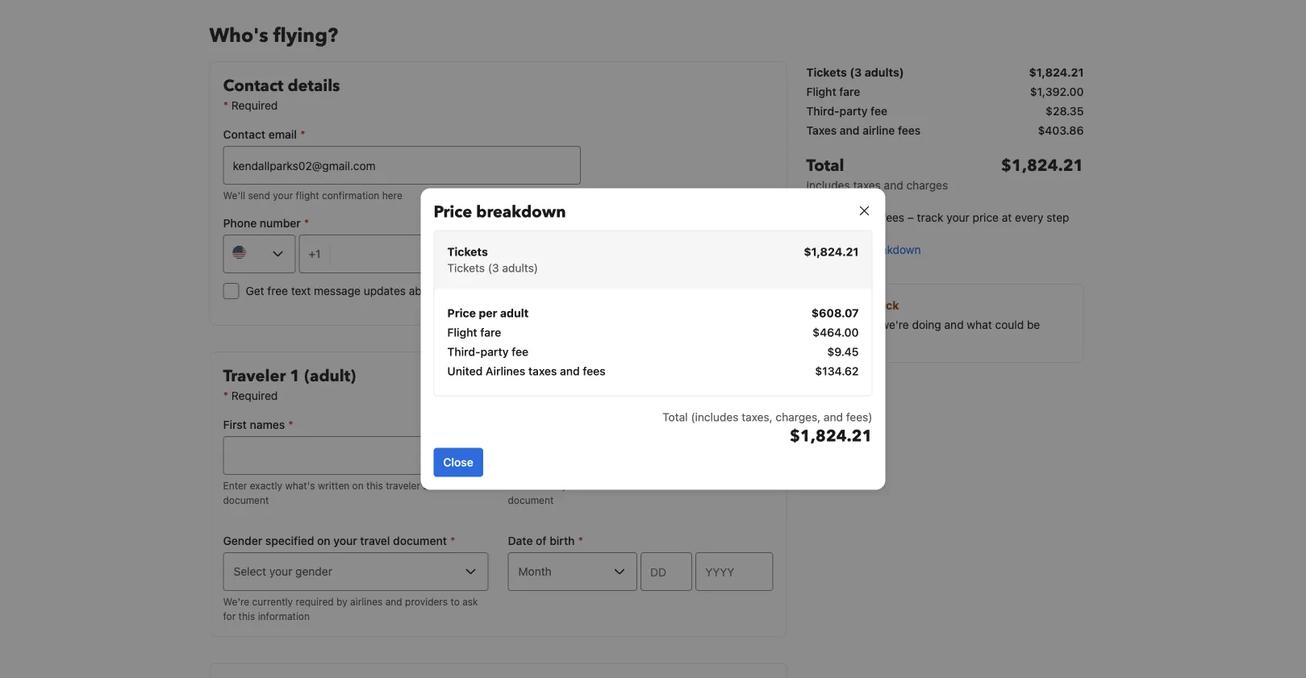 Task type: vqa. For each thing, say whether or not it's contained in the screenshot.
$1,824.21 within the Total (includes taxes, charges, and fees) $1,824.21 Close
yes



Task type: locate. For each thing, give the bounding box(es) containing it.
tickets (3 adults) cell containing tickets (3 adults)
[[806, 65, 904, 81]]

1 vertical spatial party
[[481, 345, 509, 359]]

flight fare down price per adult cell
[[447, 326, 501, 339]]

flight up taxes
[[806, 85, 836, 98]]

flight fare
[[806, 85, 860, 98], [447, 326, 501, 339]]

text
[[291, 284, 311, 298]]

total inside total (includes taxes, charges, and fees) $1,824.21 close
[[663, 411, 688, 424]]

traveler 1 (adult) required
[[223, 365, 356, 403]]

what's up specified
[[285, 480, 315, 491]]

$1,824.21
[[1029, 66, 1084, 79], [1001, 155, 1084, 177], [804, 245, 859, 259], [790, 426, 873, 448]]

0 vertical spatial third-party fee
[[806, 104, 887, 118]]

1 vertical spatial breakdown
[[864, 243, 921, 257]]

adults) up airline
[[865, 66, 904, 79]]

1 enter from the left
[[223, 480, 247, 491]]

third- up the united
[[447, 345, 481, 359]]

taxes right airlines
[[528, 365, 557, 378]]

flight for price
[[447, 326, 477, 339]]

third-party fee up airlines
[[447, 345, 528, 359]]

1 what's from the left
[[285, 480, 315, 491]]

1 horizontal spatial third-
[[806, 104, 840, 118]]

enter exactly what's written on this traveler's travel document alert up gender specified on your travel document *
[[223, 478, 488, 507]]

close button
[[434, 448, 483, 477]]

1 vertical spatial flight
[[447, 326, 477, 339]]

(3 up "per"
[[488, 261, 499, 275]]

tickets up taxes
[[806, 66, 847, 79]]

taxes inside price breakdown dialog
[[528, 365, 557, 378]]

0 vertical spatial third-party fee cell
[[806, 103, 887, 119]]

give
[[820, 299, 845, 312]]

providers
[[405, 596, 448, 607]]

price
[[973, 211, 999, 224], [835, 243, 861, 257]]

0 horizontal spatial fee
[[512, 345, 528, 359]]

1 vertical spatial fee
[[512, 345, 528, 359]]

per
[[479, 307, 497, 320]]

who's flying?
[[209, 22, 338, 49]]

and left charges
[[884, 179, 903, 192]]

price left "at"
[[973, 211, 999, 224]]

enter up date
[[508, 480, 532, 491]]

0 horizontal spatial enter exactly what's written on this traveler's travel document
[[223, 480, 456, 506]]

taxes,
[[742, 411, 773, 424]]

1 vertical spatial price
[[835, 243, 861, 257]]

travel down (includes on the bottom right
[[716, 480, 741, 491]]

$1,824.21 cell
[[1029, 65, 1084, 81], [1001, 155, 1084, 194], [804, 244, 859, 260]]

1 horizontal spatial tickets (3 adults)
[[806, 66, 904, 79]]

1 horizontal spatial traveler's
[[671, 480, 713, 491]]

tickets (3 adults) cell
[[806, 65, 904, 81], [447, 244, 488, 260]]

document up gender
[[223, 495, 269, 506]]

your right track
[[947, 211, 970, 224]]

enter exactly what's written on this traveler's travel document alert
[[223, 478, 488, 507], [508, 478, 773, 507]]

2 horizontal spatial travel
[[716, 480, 741, 491]]

0 vertical spatial contact
[[223, 75, 283, 97]]

contact details required
[[223, 75, 340, 112]]

tickets (3 adults)
[[806, 66, 904, 79], [447, 261, 538, 275]]

0 vertical spatial required
[[231, 99, 278, 112]]

enter exactly what's written on this traveler's travel document alert down total (includes taxes, charges, and fees) $1,824.21 close
[[508, 478, 773, 507]]

0 vertical spatial (3
[[850, 66, 862, 79]]

1 horizontal spatial (3
[[850, 66, 862, 79]]

$1,824.21 cell down the no in the top of the page
[[804, 244, 859, 260]]

enter exactly what's written on this traveler's travel document down total (includes taxes, charges, and fees) $1,824.21 close
[[508, 480, 741, 506]]

required inside the traveler 1 (adult) required
[[231, 389, 278, 403]]

flight fare inside price breakdown dialog
[[447, 326, 501, 339]]

2 enter exactly what's written on this traveler's travel document from the left
[[508, 480, 741, 506]]

1 vertical spatial required
[[231, 389, 278, 403]]

gender
[[223, 534, 262, 548]]

2 vertical spatial fees
[[583, 365, 606, 378]]

who's
[[209, 22, 268, 49]]

enter exactly what's written on this traveler's travel document up gender specified on your travel document *
[[223, 480, 456, 506]]

(adult)
[[304, 365, 356, 388]]

1 vertical spatial fare
[[480, 326, 501, 339]]

$1,824.21 down the fees)
[[790, 426, 873, 448]]

taxes and airline fees
[[806, 124, 921, 137]]

1 horizontal spatial taxes
[[853, 179, 881, 192]]

1 horizontal spatial third-party fee cell
[[806, 103, 887, 119]]

third-party fee inside price breakdown dialog
[[447, 345, 528, 359]]

we'll
[[223, 190, 245, 201]]

exactly
[[250, 480, 282, 491], [535, 480, 567, 491]]

and right 'airlines'
[[385, 596, 402, 607]]

on
[[352, 480, 364, 491], [637, 480, 648, 491], [317, 534, 331, 548]]

fare down price per adult cell
[[480, 326, 501, 339]]

fees
[[898, 124, 921, 137], [882, 211, 904, 224], [583, 365, 606, 378]]

0 horizontal spatial this
[[238, 611, 255, 622]]

1 vertical spatial (3
[[488, 261, 499, 275]]

0 vertical spatial total
[[806, 155, 844, 177]]

row containing taxes and airline fees
[[806, 123, 1084, 142]]

fee
[[871, 104, 887, 118], [512, 345, 528, 359]]

united airlines taxes and fees
[[447, 365, 606, 378]]

tickets down price breakdown
[[447, 245, 488, 259]]

flight fare cell
[[806, 84, 860, 100], [447, 325, 501, 341]]

flight fare for price
[[447, 326, 501, 339]]

fee up united airlines taxes and fees
[[512, 345, 528, 359]]

1 horizontal spatial flight
[[468, 284, 495, 298]]

travel down close button
[[431, 480, 456, 491]]

third-party fee cell
[[806, 103, 887, 119], [447, 344, 528, 360]]

1 vertical spatial fees
[[882, 211, 904, 224]]

traveler's
[[386, 480, 428, 491], [671, 480, 713, 491]]

0 horizontal spatial travel
[[360, 534, 390, 548]]

first
[[223, 418, 247, 432]]

$403.86 cell
[[1038, 123, 1084, 139]]

party up taxes and airline fees at the top right of the page
[[840, 104, 868, 118]]

third-party fee cell for airlines
[[447, 344, 528, 360]]

(3 up taxes and airline fees at the top right of the page
[[850, 66, 862, 79]]

and right taxes
[[840, 124, 860, 137]]

this down total (includes taxes, charges, and fees) $1,824.21 close
[[651, 480, 668, 491]]

$1,824.21 inside total (includes taxes, charges, and fees) $1,824.21 close
[[790, 426, 873, 448]]

0 horizontal spatial flight fare
[[447, 326, 501, 339]]

us
[[841, 318, 853, 332]]

tickets (3 adults) cell containing tickets
[[447, 244, 488, 260]]

$403.86
[[1038, 124, 1084, 137]]

1 horizontal spatial enter
[[508, 480, 532, 491]]

party for and
[[840, 104, 868, 118]]

1 horizontal spatial enter exactly what's written on this traveler's travel document alert
[[508, 478, 773, 507]]

enter exactly what's written on this traveler's travel document for 2nd 'enter exactly what's written on this traveler's travel document' alert
[[508, 480, 741, 506]]

0 horizontal spatial flight fare cell
[[447, 325, 501, 341]]

this for 2nd 'enter exactly what's written on this traveler's travel document' alert
[[651, 480, 668, 491]]

this up gender specified on your travel document *
[[366, 480, 383, 491]]

document up "providers"
[[393, 534, 447, 548]]

what's up birth
[[570, 480, 600, 491]]

$1,824.21 cell up $1,392.00
[[1029, 65, 1084, 81]]

enter up gender
[[223, 480, 247, 491]]

we'll send your flight confirmation here alert
[[223, 188, 581, 202]]

* right birth
[[578, 534, 583, 548]]

1 horizontal spatial total
[[806, 155, 844, 177]]

(3 inside tickets (3 adults) cell
[[850, 66, 862, 79]]

2 written from the left
[[603, 480, 634, 491]]

third-party fee
[[806, 104, 887, 118], [447, 345, 528, 359]]

what's
[[285, 480, 315, 491], [570, 480, 600, 491]]

1 horizontal spatial flight fare
[[806, 85, 860, 98]]

tickets (3 adults) up taxes and airline fees at the top right of the page
[[806, 66, 904, 79]]

enter
[[223, 480, 247, 491], [508, 480, 532, 491]]

$1,824.21 down $403.86 cell
[[1001, 155, 1084, 177]]

and inside total includes taxes and charges
[[884, 179, 903, 192]]

1 horizontal spatial breakdown
[[864, 243, 921, 257]]

total for total (includes taxes, charges, and fees) $1,824.21 close
[[663, 411, 688, 424]]

your right send
[[273, 190, 293, 201]]

* for phone number *
[[304, 217, 309, 230]]

enter exactly what's written on this traveler's travel document for 1st 'enter exactly what's written on this traveler's travel document' alert from the left
[[223, 480, 456, 506]]

1 horizontal spatial adults)
[[865, 66, 904, 79]]

0 vertical spatial tickets (3 adults) cell
[[806, 65, 904, 81]]

$1,824.21 down the no in the top of the page
[[804, 245, 859, 259]]

flight fare for tickets
[[806, 85, 860, 98]]

1 horizontal spatial third-party fee
[[806, 104, 887, 118]]

written up gender specified on your travel document *
[[318, 480, 350, 491]]

table
[[806, 61, 1084, 200]]

$9.45
[[827, 345, 859, 359]]

0 vertical spatial flight fare
[[806, 85, 860, 98]]

written down total (includes taxes, charges, and fees) $1,824.21 close
[[603, 480, 634, 491]]

third-party fee cell up taxes and airline fees at the top right of the page
[[806, 103, 887, 119]]

2 horizontal spatial on
[[637, 480, 648, 491]]

taxes inside total includes taxes and charges
[[853, 179, 881, 192]]

contact inside contact details required
[[223, 75, 283, 97]]

0 vertical spatial $1,824.21 cell
[[1029, 65, 1084, 81]]

exactly up date of birth * on the bottom
[[535, 480, 567, 491]]

and left what
[[944, 318, 964, 332]]

2 exactly from the left
[[535, 480, 567, 491]]

1 vertical spatial contact
[[223, 128, 266, 141]]

third- inside price breakdown dialog
[[447, 345, 481, 359]]

flight fare cell down price per adult cell
[[447, 325, 501, 341]]

flight inside price breakdown dialog
[[447, 326, 477, 339]]

0 vertical spatial price
[[973, 211, 999, 224]]

1 horizontal spatial flight
[[806, 85, 836, 98]]

total
[[806, 155, 844, 177], [663, 411, 688, 424]]

third-party fee cell inside price breakdown dialog
[[447, 344, 528, 360]]

0 horizontal spatial document
[[223, 495, 269, 506]]

price right view
[[835, 243, 861, 257]]

0 horizontal spatial traveler's
[[386, 480, 428, 491]]

taxes up hidden
[[853, 179, 881, 192]]

third-party fee cell up airlines
[[447, 344, 528, 360]]

flight fare cell up taxes
[[806, 84, 860, 100]]

charges,
[[776, 411, 821, 424]]

row
[[806, 61, 1084, 84], [806, 84, 1084, 103], [806, 103, 1084, 123], [806, 123, 1084, 142], [806, 142, 1084, 200], [434, 231, 872, 289], [447, 302, 859, 325], [447, 325, 859, 344], [447, 344, 859, 363]]

1 horizontal spatial party
[[840, 104, 868, 118]]

tickets (3 adults) inside 'table'
[[806, 66, 904, 79]]

2 traveler's from the left
[[671, 480, 713, 491]]

fare for per
[[480, 326, 501, 339]]

and left the fees)
[[824, 411, 843, 424]]

0 horizontal spatial enter exactly what's written on this traveler's travel document alert
[[223, 478, 488, 507]]

adults) up adult
[[502, 261, 538, 275]]

2 enter from the left
[[508, 480, 532, 491]]

1 horizontal spatial enter exactly what's written on this traveler's travel document
[[508, 480, 741, 506]]

tickets
[[806, 66, 847, 79], [447, 245, 488, 259], [447, 261, 485, 275]]

could
[[995, 318, 1024, 332]]

2 vertical spatial $1,824.21 cell
[[804, 244, 859, 260]]

0 horizontal spatial total
[[663, 411, 688, 424]]

2 horizontal spatial this
[[651, 480, 668, 491]]

* right email
[[300, 128, 305, 141]]

$1,824.21 up $1,392.00
[[1029, 66, 1084, 79]]

1 vertical spatial flight
[[468, 284, 495, 298]]

on down total (includes taxes, charges, and fees) $1,824.21 close
[[637, 480, 648, 491]]

price for price per adult
[[447, 307, 476, 320]]

$1,824.21 cell up the every
[[1001, 155, 1084, 194]]

total for total includes taxes and charges
[[806, 155, 844, 177]]

flight
[[296, 190, 319, 201], [468, 284, 495, 298]]

first names *
[[223, 418, 293, 432]]

ask
[[462, 596, 478, 607]]

required down 'traveler'
[[231, 389, 278, 403]]

third-party fee for airlines
[[447, 345, 528, 359]]

1 exactly from the left
[[250, 480, 282, 491]]

0 horizontal spatial third-
[[447, 345, 481, 359]]

$464.00 cell
[[813, 325, 859, 341]]

0 horizontal spatial what's
[[285, 480, 315, 491]]

flight
[[806, 85, 836, 98], [447, 326, 477, 339]]

1 written from the left
[[318, 480, 350, 491]]

price for price breakdown
[[434, 201, 472, 223]]

0 vertical spatial flight fare cell
[[806, 84, 860, 100]]

$1,824.21 cell for price per adult
[[804, 244, 859, 260]]

1 vertical spatial third-party fee cell
[[447, 344, 528, 360]]

total up includes
[[806, 155, 844, 177]]

flight down price per adult cell
[[447, 326, 477, 339]]

* right names
[[288, 418, 293, 432]]

total (includes taxes, charges, and fees) $1,824.21 close
[[443, 411, 873, 469]]

1 vertical spatial adults)
[[502, 261, 538, 275]]

third- up taxes
[[806, 104, 840, 118]]

1 contact from the top
[[223, 75, 283, 97]]

this right for
[[238, 611, 255, 622]]

total inside total includes taxes and charges
[[806, 155, 844, 177]]

0 vertical spatial price
[[434, 201, 472, 223]]

2 contact from the top
[[223, 128, 266, 141]]

tickets (3 adults) cell down price breakdown
[[447, 244, 488, 260]]

0 horizontal spatial on
[[317, 534, 331, 548]]

contact left email
[[223, 128, 266, 141]]

confirmation
[[322, 190, 379, 201]]

0 vertical spatial flight
[[806, 85, 836, 98]]

travel
[[431, 480, 456, 491], [716, 480, 741, 491], [360, 534, 390, 548]]

$28.35 cell
[[1046, 103, 1084, 119]]

0 horizontal spatial third-party fee cell
[[447, 344, 528, 360]]

1 horizontal spatial on
[[352, 480, 364, 491]]

* right 'number'
[[304, 217, 309, 230]]

0 horizontal spatial fare
[[480, 326, 501, 339]]

charges
[[906, 179, 948, 192]]

1 required from the top
[[231, 99, 278, 112]]

required up contact email *
[[231, 99, 278, 112]]

third-party fee cell for and
[[806, 103, 887, 119]]

0 horizontal spatial party
[[481, 345, 509, 359]]

1 vertical spatial flight fare cell
[[447, 325, 501, 341]]

by
[[336, 596, 347, 607]]

party inside price breakdown dialog
[[481, 345, 509, 359]]

contact for contact email
[[223, 128, 266, 141]]

required inside contact details required
[[231, 99, 278, 112]]

airlines
[[350, 596, 383, 607]]

0 horizontal spatial breakdown
[[476, 201, 566, 223]]

0 vertical spatial flight
[[296, 190, 319, 201]]

1 horizontal spatial price
[[973, 211, 999, 224]]

price per adult cell
[[447, 305, 529, 321]]

$464.00
[[813, 326, 859, 339]]

tickets (3 adults) cell up taxes and airline fees at the top right of the page
[[806, 65, 904, 81]]

flight fare up taxes
[[806, 85, 860, 98]]

we're currently required by airlines and providers to ask for this information alert
[[223, 595, 488, 624]]

0 vertical spatial tickets (3 adults)
[[806, 66, 904, 79]]

1 vertical spatial price
[[447, 307, 476, 320]]

1 horizontal spatial flight fare cell
[[806, 84, 860, 100]]

0 horizontal spatial enter
[[223, 480, 247, 491]]

on right specified
[[317, 534, 331, 548]]

1 horizontal spatial document
[[393, 534, 447, 548]]

price inside cell
[[447, 307, 476, 320]]

fare inside price breakdown dialog
[[480, 326, 501, 339]]

0 horizontal spatial exactly
[[250, 480, 282, 491]]

fare up taxes and airline fees at the top right of the page
[[839, 85, 860, 98]]

0 horizontal spatial adults)
[[502, 261, 538, 275]]

enter exactly what's written on this traveler's travel document
[[223, 480, 456, 506], [508, 480, 741, 506]]

travel up 'airlines'
[[360, 534, 390, 548]]

2 required from the top
[[231, 389, 278, 403]]

tickets (3 adults) cell for price per adult
[[447, 244, 488, 260]]

0 vertical spatial breakdown
[[476, 201, 566, 223]]

party up airlines
[[481, 345, 509, 359]]

table containing total
[[806, 61, 1084, 200]]

flight inside alert
[[296, 190, 319, 201]]

fee inside price breakdown dialog
[[512, 345, 528, 359]]

flight up 'number'
[[296, 190, 319, 201]]

fee up airline
[[871, 104, 887, 118]]

0 horizontal spatial flight
[[296, 190, 319, 201]]

0 vertical spatial third-
[[806, 104, 840, 118]]

here
[[382, 190, 402, 201]]

1 horizontal spatial exactly
[[535, 480, 567, 491]]

1 vertical spatial tickets (3 adults)
[[447, 261, 538, 275]]

your
[[273, 190, 293, 201], [947, 211, 970, 224], [442, 284, 465, 298], [333, 534, 357, 548]]

1 horizontal spatial travel
[[431, 480, 456, 491]]

exactly for 1st 'enter exactly what's written on this traveler's travel document' alert from the left
[[250, 480, 282, 491]]

0 vertical spatial fees
[[898, 124, 921, 137]]

to
[[451, 596, 460, 607]]

0 horizontal spatial third-party fee
[[447, 345, 528, 359]]

and
[[840, 124, 860, 137], [884, 179, 903, 192], [944, 318, 964, 332], [560, 365, 580, 378], [824, 411, 843, 424], [385, 596, 402, 607]]

0 horizontal spatial tickets (3 adults)
[[447, 261, 538, 275]]

1 enter exactly what's written on this traveler's travel document from the left
[[223, 480, 456, 506]]

on up gender specified on your travel document *
[[352, 480, 364, 491]]

fare inside 'table'
[[839, 85, 860, 98]]

exactly up gender
[[250, 480, 282, 491]]

tickets up the price per adult
[[447, 261, 485, 275]]

tickets (3 adults) up "per"
[[447, 261, 538, 275]]

1 vertical spatial third-party fee
[[447, 345, 528, 359]]

adults)
[[865, 66, 904, 79], [502, 261, 538, 275]]

0 vertical spatial fee
[[871, 104, 887, 118]]

document up date
[[508, 495, 554, 506]]

0 vertical spatial fare
[[839, 85, 860, 98]]

0 vertical spatial party
[[840, 104, 868, 118]]

third-
[[806, 104, 840, 118], [447, 345, 481, 359]]

hidden
[[844, 211, 879, 224]]

2 what's from the left
[[570, 480, 600, 491]]

1 horizontal spatial this
[[366, 480, 383, 491]]

contact up contact email *
[[223, 75, 283, 97]]

document
[[223, 495, 269, 506], [508, 495, 554, 506], [393, 534, 447, 548]]

1 horizontal spatial tickets (3 adults) cell
[[806, 65, 904, 81]]

1 horizontal spatial what's
[[570, 480, 600, 491]]

total left (includes on the bottom right
[[663, 411, 688, 424]]

1
[[290, 365, 300, 388]]

united airlines taxes and fees cell
[[447, 365, 606, 378]]

0 horizontal spatial taxes
[[528, 365, 557, 378]]

breakdown inside dialog
[[476, 201, 566, 223]]

$9.45 cell
[[827, 344, 859, 360]]

be
[[1027, 318, 1040, 332]]

1 vertical spatial tickets
[[447, 245, 488, 259]]

1 vertical spatial tickets (3 adults) cell
[[447, 244, 488, 260]]

$28.35
[[1046, 104, 1084, 118]]

flight inside 'table'
[[806, 85, 836, 98]]

traveler's for 1st 'enter exactly what's written on this traveler's travel document' alert from the left
[[386, 480, 428, 491]]

1 horizontal spatial fare
[[839, 85, 860, 98]]

third-party fee up taxes and airline fees at the top right of the page
[[806, 104, 887, 118]]

1 traveler's from the left
[[386, 480, 428, 491]]

flight up the price per adult
[[468, 284, 495, 298]]



Task type: describe. For each thing, give the bounding box(es) containing it.
$134.62
[[815, 365, 859, 378]]

1 enter exactly what's written on this traveler's travel document alert from the left
[[223, 478, 488, 507]]

written for 2nd 'enter exactly what's written on this traveler's travel document' alert
[[603, 480, 634, 491]]

phone
[[223, 217, 257, 230]]

close
[[443, 456, 473, 469]]

tickets inside cell
[[806, 66, 847, 79]]

flying?
[[273, 22, 338, 49]]

taxes for total
[[853, 179, 881, 192]]

email
[[268, 128, 297, 141]]

* for first names *
[[288, 418, 293, 432]]

updates
[[364, 284, 406, 298]]

taxes and airline fees cell
[[806, 123, 921, 139]]

total includes taxes and charges
[[806, 155, 948, 192]]

what
[[967, 318, 992, 332]]

third-party fee for and
[[806, 104, 887, 118]]

airlines
[[486, 365, 525, 378]]

and inside the taxes and airline fees cell
[[840, 124, 860, 137]]

date
[[508, 534, 533, 548]]

tickets (3 adults) inside price breakdown dialog
[[447, 261, 538, 275]]

your right specified
[[333, 534, 357, 548]]

flight for tickets
[[806, 85, 836, 98]]

information
[[258, 611, 310, 622]]

2 horizontal spatial document
[[508, 495, 554, 506]]

(includes
[[691, 411, 739, 424]]

traveler
[[223, 365, 286, 388]]

for
[[223, 611, 236, 622]]

third- for taxes
[[806, 104, 840, 118]]

united
[[447, 365, 483, 378]]

this inside we're currently required by airlines and providers to ask for this information
[[238, 611, 255, 622]]

exactly for 2nd 'enter exactly what's written on this traveler's travel document' alert
[[535, 480, 567, 491]]

we're currently required by airlines and providers to ask for this information
[[223, 596, 478, 622]]

contact email *
[[223, 128, 305, 141]]

–
[[907, 211, 914, 224]]

$1,824.21 for the middle $1,824.21 cell
[[1001, 155, 1084, 177]]

contact for contact details
[[223, 75, 283, 97]]

row containing price per adult
[[447, 302, 859, 325]]

free
[[267, 284, 288, 298]]

names
[[250, 418, 285, 432]]

get free text message updates about your flight
[[246, 284, 495, 298]]

$1,824.21 for price per adult's $1,824.21 cell
[[804, 245, 859, 259]]

on for 2nd 'enter exactly what's written on this traveler's travel document' alert
[[637, 480, 648, 491]]

give feedback tell us how we're doing and what could be better
[[820, 299, 1040, 348]]

date of birth *
[[508, 534, 583, 548]]

flight fare cell for price
[[447, 325, 501, 341]]

travel for 2nd 'enter exactly what's written on this traveler's travel document' alert
[[716, 480, 741, 491]]

get
[[246, 284, 264, 298]]

0 vertical spatial adults)
[[865, 66, 904, 79]]

row containing total
[[806, 142, 1084, 200]]

fee for taxes
[[512, 345, 528, 359]]

fare for (3
[[839, 85, 860, 98]]

total cell
[[806, 155, 948, 194]]

feedback
[[847, 299, 899, 312]]

* for contact email *
[[300, 128, 305, 141]]

we're
[[881, 318, 909, 332]]

travel for 1st 'enter exactly what's written on this traveler's travel document' alert from the left
[[431, 480, 456, 491]]

we're
[[223, 596, 249, 607]]

no hidden fees – track your price at every step
[[826, 211, 1069, 224]]

and inside give feedback tell us how we're doing and what could be better
[[944, 318, 964, 332]]

every
[[1015, 211, 1044, 224]]

fee for airline
[[871, 104, 887, 118]]

gender specified on your travel document *
[[223, 534, 455, 548]]

price breakdown dialog
[[401, 169, 905, 509]]

and inside total (includes taxes, charges, and fees) $1,824.21 close
[[824, 411, 843, 424]]

$608.07 cell
[[811, 305, 859, 321]]

fees inside cell
[[898, 124, 921, 137]]

$1,392.00
[[1030, 85, 1084, 98]]

this for 1st 'enter exactly what's written on this traveler's travel document' alert from the left
[[366, 480, 383, 491]]

price per adult
[[447, 307, 529, 320]]

required
[[296, 596, 334, 607]]

tell
[[820, 318, 838, 332]]

written for 1st 'enter exactly what's written on this traveler's travel document' alert from the left
[[318, 480, 350, 491]]

$1,824.21 for $1,824.21 cell for total
[[1029, 66, 1084, 79]]

2 enter exactly what's written on this traveler's travel document alert from the left
[[508, 478, 773, 507]]

message
[[314, 284, 361, 298]]

doing
[[912, 318, 941, 332]]

adults) inside price breakdown dialog
[[502, 261, 538, 275]]

and inside we're currently required by airlines and providers to ask for this information
[[385, 596, 402, 607]]

on for 1st 'enter exactly what's written on this traveler's travel document' alert from the left
[[352, 480, 364, 491]]

how
[[856, 318, 878, 332]]

birth
[[550, 534, 575, 548]]

includes
[[806, 179, 850, 192]]

$1,824.21 cell for total
[[1029, 65, 1084, 81]]

row containing tickets
[[434, 231, 872, 289]]

row containing tickets (3 adults)
[[806, 61, 1084, 84]]

your inside we'll send your flight confirmation here alert
[[273, 190, 293, 201]]

view price breakdown
[[806, 243, 921, 257]]

currently
[[252, 596, 293, 607]]

enter for 2nd 'enter exactly what's written on this traveler's travel document' alert
[[508, 480, 532, 491]]

and right airlines
[[560, 365, 580, 378]]

details
[[288, 75, 340, 97]]

view price breakdown element
[[806, 242, 921, 258]]

adult
[[500, 307, 529, 320]]

tickets (3 adults) cell for total
[[806, 65, 904, 81]]

view
[[806, 243, 831, 257]]

(3 inside price breakdown dialog
[[488, 261, 499, 275]]

fees inside price breakdown dialog
[[583, 365, 606, 378]]

fees)
[[846, 411, 873, 424]]

2 vertical spatial tickets
[[447, 261, 485, 275]]

$608.07
[[811, 307, 859, 320]]

taxes
[[806, 124, 837, 137]]

specified
[[265, 534, 314, 548]]

taxes for united
[[528, 365, 557, 378]]

phone number *
[[223, 217, 309, 230]]

at
[[1002, 211, 1012, 224]]

$134.62 cell
[[815, 365, 859, 378]]

airline
[[863, 124, 895, 137]]

no
[[826, 211, 841, 224]]

step
[[1047, 211, 1069, 224]]

number
[[260, 217, 301, 230]]

about
[[409, 284, 439, 298]]

track
[[917, 211, 944, 224]]

send
[[248, 190, 270, 201]]

* up to
[[450, 534, 455, 548]]

we'll send your flight confirmation here
[[223, 190, 402, 201]]

1 vertical spatial $1,824.21 cell
[[1001, 155, 1084, 194]]

$1,392.00 cell
[[1030, 84, 1084, 100]]

view price breakdown link
[[806, 242, 921, 258]]

what's for 1st 'enter exactly what's written on this traveler's travel document' alert from the left
[[285, 480, 315, 491]]

better
[[820, 334, 852, 348]]

third- for united
[[447, 345, 481, 359]]

enter for 1st 'enter exactly what's written on this traveler's travel document' alert from the left
[[223, 480, 247, 491]]

price breakdown
[[434, 201, 566, 223]]

party for airlines
[[481, 345, 509, 359]]

your right about
[[442, 284, 465, 298]]

flight fare cell for tickets
[[806, 84, 860, 100]]

0 horizontal spatial price
[[835, 243, 861, 257]]

traveler's for 2nd 'enter exactly what's written on this traveler's travel document' alert
[[671, 480, 713, 491]]

of
[[536, 534, 547, 548]]

what's for 2nd 'enter exactly what's written on this traveler's travel document' alert
[[570, 480, 600, 491]]



